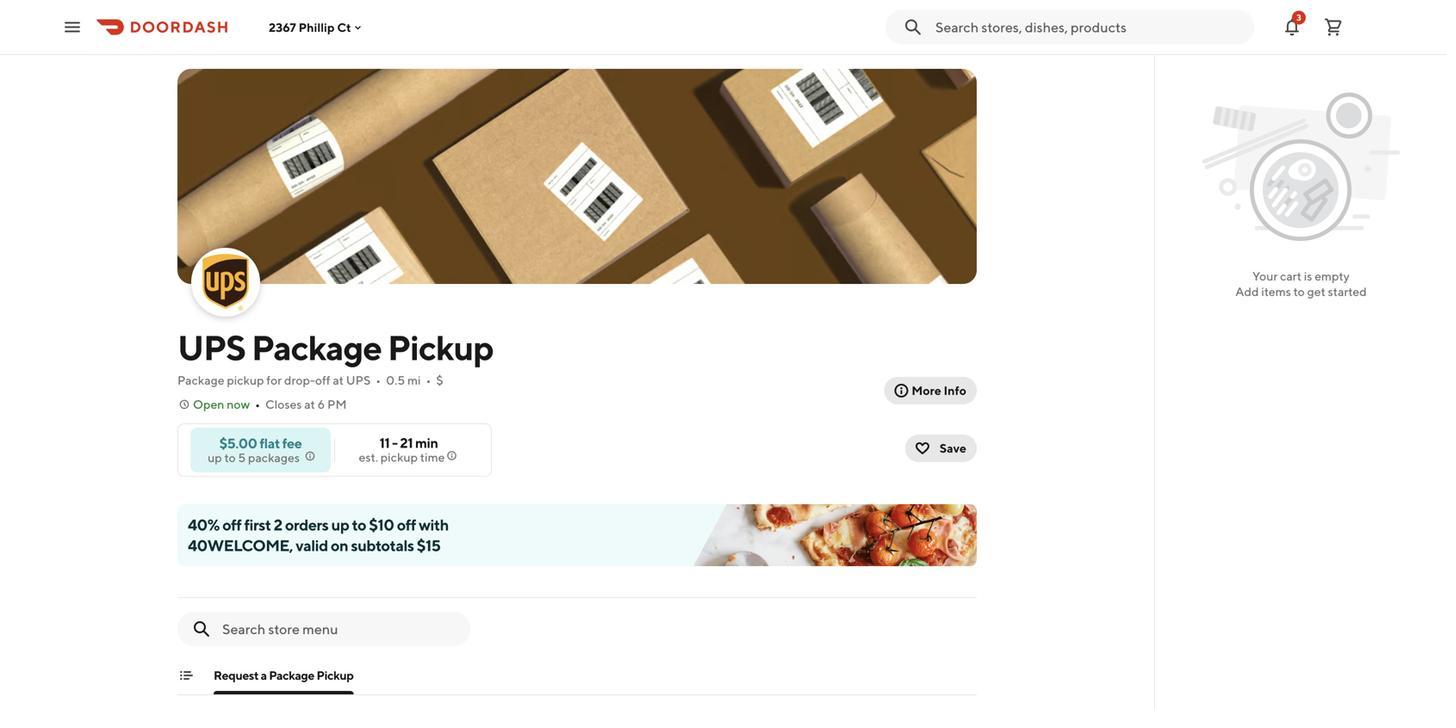 Task type: describe. For each thing, give the bounding box(es) containing it.
2 vertical spatial package
[[269, 669, 314, 683]]

2367 phillip ct button
[[269, 20, 365, 34]]

-
[[392, 435, 398, 451]]

$5.00
[[219, 435, 257, 452]]

40% off first 2 orders up to $10 off with 40welcome, valid on subtotals $15
[[188, 516, 449, 555]]

min
[[415, 435, 438, 451]]

your cart is empty add items to get started
[[1235, 269, 1367, 299]]

up inside 40% off first 2 orders up to $10 off with 40welcome, valid on subtotals $15
[[331, 516, 349, 534]]

up to 5 packages
[[208, 451, 300, 465]]

phillip
[[299, 20, 335, 34]]

0 horizontal spatial •
[[255, 397, 260, 412]]

0 horizontal spatial off
[[222, 516, 241, 534]]

save
[[940, 441, 966, 456]]

0 vertical spatial ups
[[177, 327, 245, 368]]

to for cart
[[1293, 285, 1305, 299]]

notification bell image
[[1282, 17, 1302, 37]]

more
[[912, 384, 941, 398]]

a
[[261, 669, 267, 683]]

21
[[400, 435, 413, 451]]

0.5
[[386, 373, 405, 388]]

more info button
[[884, 377, 977, 405]]

1 vertical spatial ups
[[346, 373, 371, 388]]

on
[[331, 537, 348, 555]]

$10
[[369, 516, 394, 534]]

0 vertical spatial at
[[333, 373, 344, 388]]

fee
[[282, 435, 302, 452]]

Store search: begin typing to search for stores available on DoorDash text field
[[935, 18, 1244, 37]]

$
[[436, 373, 443, 388]]

add
[[1235, 285, 1259, 299]]

ups package pickup
[[177, 327, 493, 368]]

0 vertical spatial pickup
[[388, 327, 493, 368]]

1 vertical spatial package
[[177, 373, 224, 388]]

5
[[238, 451, 246, 465]]

packages
[[248, 451, 300, 465]]

40welcome,
[[188, 537, 293, 555]]

your
[[1252, 269, 1278, 283]]

2367 phillip ct
[[269, 20, 351, 34]]

package pickup for drop-off at ups • 0.5 mi • $
[[177, 373, 443, 388]]

first
[[244, 516, 271, 534]]

cart
[[1280, 269, 1301, 283]]

0 vertical spatial package
[[252, 327, 381, 368]]

pickup for est.
[[381, 450, 418, 465]]

request a package pickup
[[214, 669, 354, 683]]



Task type: locate. For each thing, give the bounding box(es) containing it.
3
[[1296, 12, 1301, 22]]

mi
[[407, 373, 421, 388]]

to inside your cart is empty add items to get started
[[1293, 285, 1305, 299]]

package
[[252, 327, 381, 368], [177, 373, 224, 388], [269, 669, 314, 683]]

• closes at 6 pm
[[255, 397, 347, 412]]

package right a
[[269, 669, 314, 683]]

drop-
[[284, 373, 315, 388]]

0 items, open order cart image
[[1323, 17, 1344, 37]]

0 horizontal spatial at
[[304, 397, 315, 412]]

off right $10
[[397, 516, 416, 534]]

show menu categories image
[[179, 669, 193, 683]]

to for off
[[352, 516, 366, 534]]

0 vertical spatial up
[[208, 451, 222, 465]]

11 - 21 min
[[379, 435, 438, 451]]

at
[[333, 373, 344, 388], [304, 397, 315, 412]]

2367
[[269, 20, 296, 34]]

0 vertical spatial to
[[1293, 285, 1305, 299]]

at left 6
[[304, 397, 315, 412]]

with
[[419, 516, 449, 534]]

est. pickup time
[[359, 450, 445, 465]]

pickup up $
[[388, 327, 493, 368]]

1 vertical spatial up
[[331, 516, 349, 534]]

1 vertical spatial pickup
[[381, 450, 418, 465]]

started
[[1328, 285, 1367, 299]]

save button
[[905, 435, 977, 463]]

1 vertical spatial to
[[224, 451, 236, 465]]

0 horizontal spatial up
[[208, 451, 222, 465]]

info
[[944, 384, 966, 398]]

to
[[1293, 285, 1305, 299], [224, 451, 236, 465], [352, 516, 366, 534]]

for
[[266, 373, 282, 388]]

2 vertical spatial to
[[352, 516, 366, 534]]

1 horizontal spatial •
[[376, 373, 381, 388]]

0 horizontal spatial pickup
[[227, 373, 264, 388]]

empty
[[1315, 269, 1350, 283]]

package up package pickup for drop-off at ups • 0.5 mi • $
[[252, 327, 381, 368]]

6
[[318, 397, 325, 412]]

1 horizontal spatial to
[[352, 516, 366, 534]]

ups up open
[[177, 327, 245, 368]]

•
[[376, 373, 381, 388], [426, 373, 431, 388], [255, 397, 260, 412]]

closes
[[265, 397, 302, 412]]

40%
[[188, 516, 220, 534]]

• right now
[[255, 397, 260, 412]]

$5.00 flat fee
[[219, 435, 302, 452]]

1 vertical spatial pickup
[[317, 669, 354, 683]]

off up 6
[[315, 373, 330, 388]]

1 horizontal spatial pickup
[[381, 450, 418, 465]]

open menu image
[[62, 17, 83, 37]]

0 horizontal spatial pickup
[[317, 669, 354, 683]]

2 horizontal spatial to
[[1293, 285, 1305, 299]]

is
[[1304, 269, 1312, 283]]

pickup for package
[[227, 373, 264, 388]]

get
[[1307, 285, 1325, 299]]

1 horizontal spatial ups
[[346, 373, 371, 388]]

pickup down item search search field
[[317, 669, 354, 683]]

time
[[420, 450, 445, 465]]

package up open
[[177, 373, 224, 388]]

1 horizontal spatial off
[[315, 373, 330, 388]]

up left 5
[[208, 451, 222, 465]]

off up 40welcome,
[[222, 516, 241, 534]]

1 horizontal spatial at
[[333, 373, 344, 388]]

items
[[1261, 285, 1291, 299]]

to left get
[[1293, 285, 1305, 299]]

orders
[[285, 516, 328, 534]]

subtotals
[[351, 537, 414, 555]]

up up "on"
[[331, 516, 349, 534]]

2 horizontal spatial off
[[397, 516, 416, 534]]

0 vertical spatial pickup
[[227, 373, 264, 388]]

ups package pickup image
[[177, 69, 977, 284], [193, 250, 258, 315]]

at up pm
[[333, 373, 344, 388]]

valid
[[296, 537, 328, 555]]

to left 5
[[224, 451, 236, 465]]

11
[[379, 435, 390, 451]]

0 horizontal spatial to
[[224, 451, 236, 465]]

ct
[[337, 20, 351, 34]]

to inside 40% off first 2 orders up to $10 off with 40welcome, valid on subtotals $15
[[352, 516, 366, 534]]

pickup
[[388, 327, 493, 368], [317, 669, 354, 683]]

ups
[[177, 327, 245, 368], [346, 373, 371, 388]]

to left $10
[[352, 516, 366, 534]]

2
[[274, 516, 282, 534]]

1 horizontal spatial up
[[331, 516, 349, 534]]

request
[[214, 669, 259, 683]]

off
[[315, 373, 330, 388], [222, 516, 241, 534], [397, 516, 416, 534]]

pickup
[[227, 373, 264, 388], [381, 450, 418, 465]]

ups up pm
[[346, 373, 371, 388]]

$15
[[417, 537, 440, 555]]

• left 0.5 at the bottom of page
[[376, 373, 381, 388]]

pm
[[327, 397, 347, 412]]

• left $
[[426, 373, 431, 388]]

flat
[[260, 435, 280, 452]]

est.
[[359, 450, 378, 465]]

1 horizontal spatial pickup
[[388, 327, 493, 368]]

up
[[208, 451, 222, 465], [331, 516, 349, 534]]

0 horizontal spatial ups
[[177, 327, 245, 368]]

1 vertical spatial at
[[304, 397, 315, 412]]

2 horizontal spatial •
[[426, 373, 431, 388]]

open now
[[193, 397, 250, 412]]

Item Search search field
[[222, 620, 456, 639]]

open
[[193, 397, 224, 412]]

now
[[227, 397, 250, 412]]

more info
[[912, 384, 966, 398]]



Task type: vqa. For each thing, say whether or not it's contained in the screenshot.
2367 Phillip Ct
yes



